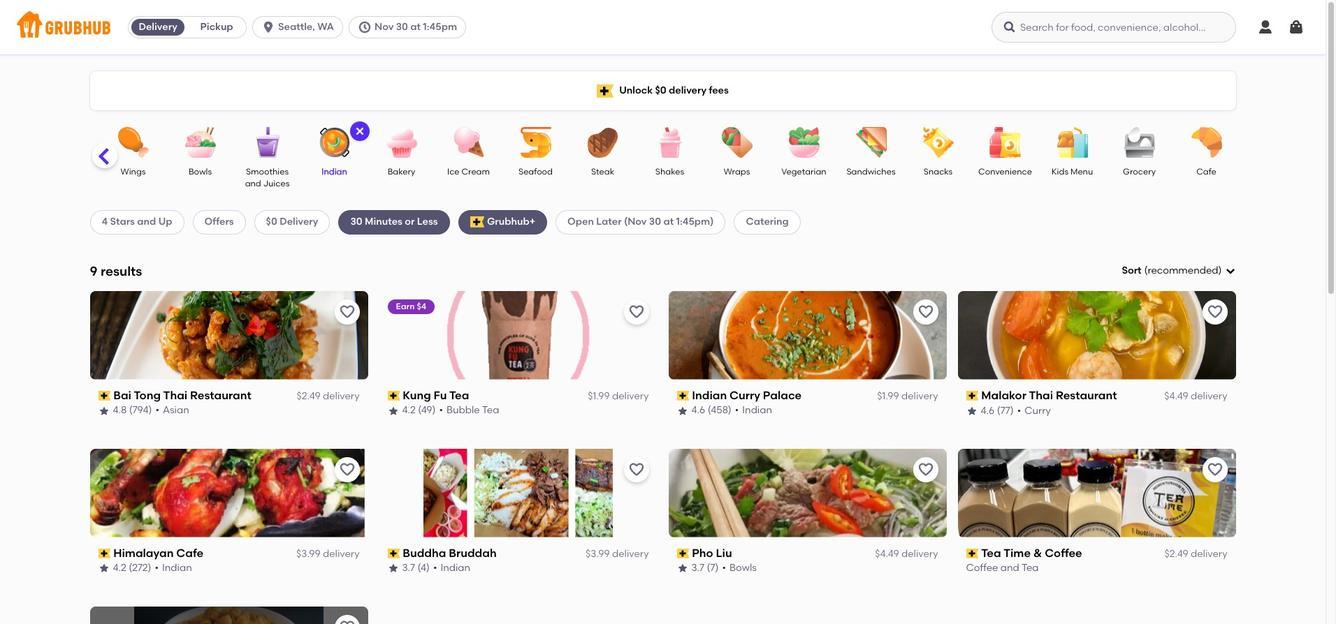 Task type: locate. For each thing, give the bounding box(es) containing it.
subscription pass image for buddha bruddah
[[388, 549, 400, 559]]

1 horizontal spatial 4.2
[[402, 405, 416, 417]]

3.7
[[402, 563, 415, 575], [692, 563, 704, 575]]

bakery
[[388, 167, 415, 177]]

2 3.7 from the left
[[692, 563, 704, 575]]

4.2 down kung
[[402, 405, 416, 417]]

seattle,
[[278, 21, 315, 33]]

indian down buddha bruddah
[[441, 563, 470, 575]]

tea
[[449, 389, 469, 402], [482, 405, 499, 417], [981, 547, 1001, 560], [1022, 563, 1039, 575]]

delivery for pho liu
[[901, 549, 938, 560]]

0 horizontal spatial 3.7
[[402, 563, 415, 575]]

indian curry palace logo image
[[668, 291, 947, 380]]

and inside smoothies and juices
[[245, 179, 261, 189]]

$0 delivery
[[266, 216, 318, 228]]

nov
[[375, 21, 394, 33]]

• right (4)
[[433, 563, 437, 575]]

convenience
[[978, 167, 1032, 177]]

bowls image
[[176, 127, 225, 158]]

star icon image for kung fu tea
[[388, 406, 399, 417]]

1 horizontal spatial $0
[[655, 84, 666, 96]]

and down smoothies
[[245, 179, 261, 189]]

coffee right & on the right bottom
[[1045, 547, 1082, 560]]

himalayan
[[113, 547, 174, 560]]

cafe image
[[1182, 127, 1231, 158]]

subscription pass image left kung
[[388, 391, 400, 401]]

thai up the • curry
[[1029, 389, 1053, 402]]

1 horizontal spatial restaurant
[[1056, 389, 1117, 402]]

malakor thai restaurant
[[981, 389, 1117, 402]]

• indian down himalayan cafe
[[155, 563, 192, 575]]

0 horizontal spatial coffee
[[966, 563, 998, 575]]

1 3.7 from the left
[[402, 563, 415, 575]]

indian down himalayan cafe
[[162, 563, 192, 575]]

and for coffee and tea
[[1001, 563, 1019, 575]]

coffee down tea time & coffee
[[966, 563, 998, 575]]

2 $1.99 delivery from the left
[[877, 391, 938, 403]]

1 vertical spatial $4.49 delivery
[[875, 549, 938, 560]]

0 vertical spatial delivery
[[139, 21, 177, 33]]

1 vertical spatial at
[[664, 216, 674, 228]]

1 horizontal spatial coffee
[[1045, 547, 1082, 560]]

• right (458)
[[735, 405, 739, 417]]

cafe down cafe image
[[1197, 167, 1217, 177]]

0 horizontal spatial • indian
[[155, 563, 192, 575]]

tea right the "bubble" on the bottom of the page
[[482, 405, 499, 417]]

0 vertical spatial svg image
[[354, 126, 365, 137]]

ice cream image
[[444, 127, 493, 158]]

grubhub plus flag logo image left unlock
[[597, 84, 614, 97]]

menu
[[1071, 167, 1093, 177]]

star icon image left "4.2 (49)"
[[388, 406, 399, 417]]

tea up the "bubble" on the bottom of the page
[[449, 389, 469, 402]]

curry down malakor thai restaurant
[[1025, 405, 1051, 417]]

0 vertical spatial $0
[[655, 84, 666, 96]]

$1.99 for palace
[[877, 391, 899, 403]]

0 vertical spatial $2.49
[[297, 391, 320, 403]]

bowls down bowls image
[[189, 167, 212, 177]]

indian for buddha bruddah
[[441, 563, 470, 575]]

0 horizontal spatial $2.49
[[297, 391, 320, 403]]

seafood
[[519, 167, 553, 177]]

star icon image left the '4.2 (272)'
[[98, 564, 109, 575]]

• right (77)
[[1017, 405, 1021, 417]]

star icon image for himalayan cafe
[[98, 564, 109, 575]]

star icon image
[[98, 406, 109, 417], [388, 406, 399, 417], [677, 406, 688, 417], [966, 406, 977, 417], [98, 564, 109, 575], [388, 564, 399, 575], [677, 564, 688, 575]]

0 vertical spatial bowls
[[189, 167, 212, 177]]

delivery inside button
[[139, 21, 177, 33]]

and
[[245, 179, 261, 189], [137, 216, 156, 228], [1001, 563, 1019, 575]]

save this restaurant button
[[334, 300, 360, 325], [624, 300, 649, 325], [913, 300, 938, 325], [1202, 300, 1228, 325], [334, 458, 360, 483], [624, 458, 649, 483], [913, 458, 938, 483], [1202, 458, 1228, 483], [334, 615, 360, 625]]

&
[[1034, 547, 1042, 560]]

svg image right )
[[1225, 266, 1236, 277]]

1 vertical spatial $4.49
[[875, 549, 899, 560]]

save this restaurant button for indian curry palace
[[913, 300, 938, 325]]

unlock $0 delivery fees
[[619, 84, 729, 96]]

wraps
[[724, 167, 750, 177]]

$1.99
[[588, 391, 610, 403], [877, 391, 899, 403]]

$0 down juices
[[266, 216, 277, 228]]

indian for himalayan cafe
[[162, 563, 192, 575]]

at left '1:45pm'
[[410, 21, 421, 33]]

1 $3.99 delivery from the left
[[296, 549, 360, 560]]

1 vertical spatial $2.49
[[1165, 549, 1188, 560]]

thai up asian
[[163, 389, 187, 402]]

1 horizontal spatial 4.6
[[981, 405, 995, 417]]

1 horizontal spatial curry
[[1025, 405, 1051, 417]]

restaurant
[[190, 389, 251, 402], [1056, 389, 1117, 402]]

$3.99 delivery for himalayan cafe
[[296, 549, 360, 560]]

1 4.6 from the left
[[692, 405, 705, 417]]

svg image left the bakery 'image'
[[354, 126, 365, 137]]

kung
[[403, 389, 431, 402]]

2 vertical spatial save this restaurant image
[[339, 620, 355, 625]]

0 horizontal spatial grubhub plus flag logo image
[[470, 217, 484, 228]]

4.6 left (77)
[[981, 405, 995, 417]]

2 horizontal spatial 30
[[649, 216, 661, 228]]

tea for bubble
[[482, 405, 499, 417]]

2 restaurant from the left
[[1056, 389, 1117, 402]]

1 vertical spatial and
[[137, 216, 156, 228]]

1 horizontal spatial $3.99 delivery
[[586, 549, 649, 560]]

0 horizontal spatial $3.99 delivery
[[296, 549, 360, 560]]

• for cafe
[[155, 563, 159, 575]]

4.6 for indian curry palace
[[692, 405, 705, 417]]

2 vertical spatial and
[[1001, 563, 1019, 575]]

tea down tea time & coffee
[[1022, 563, 1039, 575]]

0 horizontal spatial $4.49 delivery
[[875, 549, 938, 560]]

$2.49 delivery for bai tong thai restaurant
[[297, 391, 360, 403]]

bai tong thai restaurant logo image
[[90, 291, 368, 380]]

1 horizontal spatial $4.49 delivery
[[1164, 391, 1228, 403]]

tea for and
[[1022, 563, 1039, 575]]

• right (49)
[[439, 405, 443, 417]]

$1.99 delivery
[[588, 391, 649, 403], [877, 391, 938, 403]]

grubhub plus flag logo image for grubhub+
[[470, 217, 484, 228]]

2 $3.99 delivery from the left
[[586, 549, 649, 560]]

buddha bruddah logo image
[[423, 449, 613, 538]]

4.2 left (272) at the bottom left of page
[[113, 563, 126, 575]]

$2.49 delivery
[[297, 391, 360, 403], [1165, 549, 1228, 560]]

1 thai from the left
[[163, 389, 187, 402]]

(4)
[[418, 563, 430, 575]]

delivery
[[139, 21, 177, 33], [280, 216, 318, 228]]

$3.99 delivery for buddha bruddah
[[586, 549, 649, 560]]

nov 30 at 1:45pm button
[[349, 16, 472, 38]]

save this restaurant image
[[339, 304, 355, 321], [917, 304, 934, 321], [1207, 304, 1223, 321], [339, 462, 355, 478], [917, 462, 934, 478], [1207, 462, 1223, 478]]

)
[[1218, 265, 1222, 277]]

0 horizontal spatial at
[[410, 21, 421, 33]]

1 vertical spatial curry
[[1025, 405, 1051, 417]]

svg image
[[354, 126, 365, 137], [1225, 266, 1236, 277]]

1 horizontal spatial $2.49 delivery
[[1165, 549, 1228, 560]]

0 horizontal spatial bowls
[[189, 167, 212, 177]]

$3.99 for cafe
[[296, 549, 320, 560]]

1 horizontal spatial svg image
[[1225, 266, 1236, 277]]

0 horizontal spatial $4.49
[[875, 549, 899, 560]]

subscription pass image left indian curry palace
[[677, 391, 689, 401]]

himalayan cafe
[[113, 547, 203, 560]]

3.7 left (7)
[[692, 563, 704, 575]]

30 left minutes
[[350, 216, 362, 228]]

•
[[155, 405, 159, 417], [439, 405, 443, 417], [735, 405, 739, 417], [1017, 405, 1021, 417], [155, 563, 159, 575], [433, 563, 437, 575], [722, 563, 726, 575]]

star icon image left 4.6 (77)
[[966, 406, 977, 417]]

and down time in the right bottom of the page
[[1001, 563, 1019, 575]]

subscription pass image left bai
[[98, 391, 111, 401]]

save this restaurant image for indian curry palace
[[917, 304, 934, 321]]

subscription pass image
[[388, 391, 400, 401], [677, 391, 689, 401], [388, 549, 400, 559], [966, 549, 978, 559]]

star icon image for indian curry palace
[[677, 406, 688, 417]]

$4
[[417, 302, 426, 312]]

Search for food, convenience, alcohol... search field
[[992, 12, 1236, 43]]

subscription pass image up coffee and tea
[[966, 549, 978, 559]]

grubhub plus flag logo image
[[597, 84, 614, 97], [470, 217, 484, 228]]

indian
[[322, 167, 347, 177], [692, 389, 727, 402], [742, 405, 772, 417], [162, 563, 192, 575], [441, 563, 470, 575]]

save this restaurant button for bai tong thai restaurant
[[334, 300, 360, 325]]

1 horizontal spatial $3.99
[[586, 549, 610, 560]]

0 vertical spatial $2.49 delivery
[[297, 391, 360, 403]]

4.6 for malakor thai restaurant
[[981, 405, 995, 417]]

1 horizontal spatial $4.49
[[1164, 391, 1188, 403]]

0 horizontal spatial $1.99 delivery
[[588, 391, 649, 403]]

2 4.6 from the left
[[981, 405, 995, 417]]

indian down indian curry palace
[[742, 405, 772, 417]]

save this restaurant image
[[628, 304, 645, 321], [628, 462, 645, 478], [339, 620, 355, 625]]

1 horizontal spatial thai
[[1029, 389, 1053, 402]]

• indian for curry
[[735, 405, 772, 417]]

0 vertical spatial $4.49 delivery
[[1164, 391, 1228, 403]]

1 horizontal spatial cafe
[[1197, 167, 1217, 177]]

himalayan cafe logo image
[[90, 449, 368, 538]]

3.7 left (4)
[[402, 563, 415, 575]]

bowls down liu
[[730, 563, 757, 575]]

malakor thai restaurant logo image
[[958, 291, 1236, 380]]

subscription pass image left the malakor
[[966, 391, 978, 401]]

save this restaurant image for himalayan cafe
[[339, 462, 355, 478]]

1 $3.99 from the left
[[296, 549, 320, 560]]

1:45pm
[[423, 21, 457, 33]]

ice
[[447, 167, 460, 177]]

0 horizontal spatial cafe
[[176, 547, 203, 560]]

save this restaurant image for bai tong thai restaurant
[[339, 304, 355, 321]]

• indian down indian curry palace
[[735, 405, 772, 417]]

curry
[[730, 389, 760, 402], [1025, 405, 1051, 417]]

• curry
[[1017, 405, 1051, 417]]

4.6 left (458)
[[692, 405, 705, 417]]

fu
[[434, 389, 447, 402]]

$0
[[655, 84, 666, 96], [266, 216, 277, 228]]

1 $1.99 delivery from the left
[[588, 391, 649, 403]]

offers
[[204, 216, 234, 228]]

0 horizontal spatial $1.99
[[588, 391, 610, 403]]

cafe right "himalayan"
[[176, 547, 203, 560]]

2 horizontal spatial and
[[1001, 563, 1019, 575]]

1 horizontal spatial and
[[245, 179, 261, 189]]

subscription pass image left pho
[[677, 549, 689, 559]]

sort ( recommended )
[[1122, 265, 1222, 277]]

and for smoothies and juices
[[245, 179, 261, 189]]

shakes image
[[645, 127, 694, 158]]

$0 right unlock
[[655, 84, 666, 96]]

0 vertical spatial $4.49
[[1164, 391, 1188, 403]]

coffee
[[1045, 547, 1082, 560], [966, 563, 998, 575]]

0 horizontal spatial thai
[[163, 389, 187, 402]]

recommended
[[1148, 265, 1218, 277]]

delivery left pickup
[[139, 21, 177, 33]]

1 horizontal spatial $2.49
[[1165, 549, 1188, 560]]

delivery for malakor thai restaurant
[[1191, 391, 1228, 403]]

convenience image
[[981, 127, 1030, 158]]

$4.49 delivery
[[1164, 391, 1228, 403], [875, 549, 938, 560]]

(7)
[[707, 563, 719, 575]]

$4.49 for pho liu
[[875, 549, 899, 560]]

star icon image left 3.7 (4) at the bottom left of the page
[[388, 564, 399, 575]]

4.6 (458)
[[692, 405, 732, 417]]

• down himalayan cafe
[[155, 563, 159, 575]]

• for thai
[[1017, 405, 1021, 417]]

• for tong
[[155, 405, 159, 417]]

star icon image left "4.8"
[[98, 406, 109, 417]]

1 vertical spatial $2.49 delivery
[[1165, 549, 1228, 560]]

• bowls
[[722, 563, 757, 575]]

30 right (nov at left top
[[649, 216, 661, 228]]

curry for indian
[[730, 389, 760, 402]]

thai
[[163, 389, 187, 402], [1029, 389, 1053, 402]]

$3.99
[[296, 549, 320, 560], [586, 549, 610, 560]]

1 vertical spatial grubhub plus flag logo image
[[470, 217, 484, 228]]

0 vertical spatial cafe
[[1197, 167, 1217, 177]]

wraps image
[[712, 127, 761, 158]]

grubhub+
[[487, 216, 535, 228]]

subscription pass image left "himalayan"
[[98, 549, 111, 559]]

svg image inside seattle, wa 'button'
[[261, 20, 275, 34]]

1 vertical spatial cafe
[[176, 547, 203, 560]]

steak
[[591, 167, 614, 177]]

• indian down buddha bruddah
[[433, 563, 470, 575]]

0 horizontal spatial $3.99
[[296, 549, 320, 560]]

• for bruddah
[[433, 563, 437, 575]]

delivery for tea time & coffee
[[1191, 549, 1228, 560]]

0 vertical spatial grubhub plus flag logo image
[[597, 84, 614, 97]]

shakes
[[655, 167, 684, 177]]

$1.99 delivery for indian curry palace
[[877, 391, 938, 403]]

subscription pass image left buddha
[[388, 549, 400, 559]]

wa
[[317, 21, 334, 33]]

(nov
[[624, 216, 647, 228]]

1 horizontal spatial grubhub plus flag logo image
[[597, 84, 614, 97]]

1 $1.99 from the left
[[588, 391, 610, 403]]

1 horizontal spatial at
[[664, 216, 674, 228]]

0 horizontal spatial $0
[[266, 216, 277, 228]]

tea time & coffee
[[981, 547, 1082, 560]]

subscription pass image
[[98, 391, 111, 401], [966, 391, 978, 401], [98, 549, 111, 559], [677, 549, 689, 559]]

0 vertical spatial 4.2
[[402, 405, 416, 417]]

malakor
[[981, 389, 1026, 402]]

later
[[596, 216, 622, 228]]

at left 1:45pm)
[[664, 216, 674, 228]]

2 $1.99 from the left
[[877, 391, 899, 403]]

1 horizontal spatial delivery
[[280, 216, 318, 228]]

delivery down juices
[[280, 216, 318, 228]]

tea time & coffee logo image
[[958, 449, 1236, 538]]

bowls
[[189, 167, 212, 177], [730, 563, 757, 575]]

star icon image left 3.7 (7)
[[677, 564, 688, 575]]

star icon image left 4.6 (458)
[[677, 406, 688, 417]]

$4.49 delivery for malakor thai restaurant
[[1164, 391, 1228, 403]]

0 vertical spatial at
[[410, 21, 421, 33]]

sort
[[1122, 265, 1142, 277]]

• right "(794)"
[[155, 405, 159, 417]]

2 horizontal spatial • indian
[[735, 405, 772, 417]]

• right (7)
[[722, 563, 726, 575]]

None field
[[1122, 264, 1236, 278]]

$2.49 delivery for tea time & coffee
[[1165, 549, 1228, 560]]

0 vertical spatial curry
[[730, 389, 760, 402]]

seattle, wa button
[[252, 16, 349, 38]]

vegetarian
[[782, 167, 826, 177]]

subscription pass image for bai tong thai restaurant
[[98, 391, 111, 401]]

star icon image for buddha bruddah
[[388, 564, 399, 575]]

• for fu
[[439, 405, 443, 417]]

1 horizontal spatial bowls
[[730, 563, 757, 575]]

1 vertical spatial 4.2
[[113, 563, 126, 575]]

0 horizontal spatial and
[[137, 216, 156, 228]]

svg image
[[1257, 19, 1274, 36], [1288, 19, 1305, 36], [261, 20, 275, 34], [358, 20, 372, 34], [1003, 20, 1017, 34]]

$4.49 for malakor thai restaurant
[[1164, 391, 1188, 403]]

curry for •
[[1025, 405, 1051, 417]]

curry up (458)
[[730, 389, 760, 402]]

svg image inside nov 30 at 1:45pm button
[[358, 20, 372, 34]]

kids
[[1052, 167, 1069, 177]]

delivery for kung fu tea
[[612, 391, 649, 403]]

1 vertical spatial save this restaurant image
[[628, 462, 645, 478]]

cafe
[[1197, 167, 1217, 177], [176, 547, 203, 560]]

1 horizontal spatial • indian
[[433, 563, 470, 575]]

0 horizontal spatial 4.2
[[113, 563, 126, 575]]

0 horizontal spatial restaurant
[[190, 389, 251, 402]]

delivery for indian curry palace
[[901, 391, 938, 403]]

30 right nov
[[396, 21, 408, 33]]

$2.49
[[297, 391, 320, 403], [1165, 549, 1188, 560]]

1 horizontal spatial $1.99 delivery
[[877, 391, 938, 403]]

2 $3.99 from the left
[[586, 549, 610, 560]]

open
[[568, 216, 594, 228]]

main navigation navigation
[[0, 0, 1326, 55]]

or
[[405, 216, 415, 228]]

and left up on the left top
[[137, 216, 156, 228]]

0 horizontal spatial curry
[[730, 389, 760, 402]]

0 horizontal spatial $2.49 delivery
[[297, 391, 360, 403]]

• indian
[[735, 405, 772, 417], [155, 563, 192, 575], [433, 563, 470, 575]]

0 vertical spatial and
[[245, 179, 261, 189]]

1 horizontal spatial $1.99
[[877, 391, 899, 403]]

grubhub plus flag logo image left grubhub+
[[470, 217, 484, 228]]

1 horizontal spatial 30
[[396, 21, 408, 33]]

1 horizontal spatial 3.7
[[692, 563, 704, 575]]

at
[[410, 21, 421, 33], [664, 216, 674, 228]]

0 horizontal spatial delivery
[[139, 21, 177, 33]]

pho liu logo image
[[668, 449, 947, 538]]

subscription pass image for pho liu
[[677, 549, 689, 559]]

save this restaurant button for himalayan cafe
[[334, 458, 360, 483]]

indian image
[[310, 127, 359, 158]]

0 horizontal spatial 4.6
[[692, 405, 705, 417]]

save this restaurant image for pho liu
[[917, 462, 934, 478]]

restaurant down bai tong thai restaurant logo
[[190, 389, 251, 402]]

restaurant down malakor thai restaurant logo
[[1056, 389, 1117, 402]]

ice cream
[[447, 167, 490, 177]]



Task type: describe. For each thing, give the bounding box(es) containing it.
$2.49 for bai tong thai restaurant
[[297, 391, 320, 403]]

delivery button
[[129, 16, 187, 38]]

star icon image for malakor thai restaurant
[[966, 406, 977, 417]]

0 vertical spatial save this restaurant image
[[628, 304, 645, 321]]

grubhub plus flag logo image for unlock $0 delivery fees
[[597, 84, 614, 97]]

grocery
[[1123, 167, 1156, 177]]

30 minutes or less
[[350, 216, 438, 228]]

juices
[[263, 179, 290, 189]]

indian for indian curry palace
[[742, 405, 772, 417]]

buddha
[[403, 547, 446, 560]]

indian down indian 'image'
[[322, 167, 347, 177]]

pickup
[[200, 21, 233, 33]]

1 vertical spatial $0
[[266, 216, 277, 228]]

save this restaurant button for buddha bruddah
[[624, 458, 649, 483]]

subscription pass image for malakor thai restaurant
[[966, 391, 978, 401]]

at inside nov 30 at 1:45pm button
[[410, 21, 421, 33]]

kids menu
[[1052, 167, 1093, 177]]

$1.99 delivery for kung fu tea
[[588, 391, 649, 403]]

4.8 (794)
[[113, 405, 152, 417]]

(
[[1144, 265, 1148, 277]]

time
[[1004, 547, 1031, 560]]

minutes
[[365, 216, 402, 228]]

4.8
[[113, 405, 127, 417]]

0 vertical spatial coffee
[[1045, 547, 1082, 560]]

subscription pass image for tea time & coffee
[[966, 549, 978, 559]]

earn
[[396, 302, 415, 312]]

pickup button
[[187, 16, 246, 38]]

• indian for bruddah
[[433, 563, 470, 575]]

sandwiches image
[[847, 127, 896, 158]]

subscription pass image for kung fu tea
[[388, 391, 400, 401]]

catering
[[746, 216, 789, 228]]

• asian
[[155, 405, 189, 417]]

nov 30 at 1:45pm
[[375, 21, 457, 33]]

4.2 for kung fu tea
[[402, 405, 416, 417]]

2 thai from the left
[[1029, 389, 1053, 402]]

pho
[[692, 547, 713, 560]]

$3.99 for bruddah
[[586, 549, 610, 560]]

seattle, wa
[[278, 21, 334, 33]]

save this restaurant image for malakor thai restaurant
[[1207, 304, 1223, 321]]

wings image
[[109, 127, 158, 158]]

delivery for buddha bruddah
[[612, 549, 649, 560]]

results
[[101, 263, 142, 279]]

open later (nov 30 at 1:45pm)
[[568, 216, 714, 228]]

(272)
[[129, 563, 151, 575]]

4.6 (77)
[[981, 405, 1014, 417]]

delivery for bai tong thai restaurant
[[323, 391, 360, 403]]

$4.49 delivery for pho liu
[[875, 549, 938, 560]]

bai tong thai restaurant
[[113, 389, 251, 402]]

bai
[[113, 389, 131, 402]]

steak image
[[578, 127, 627, 158]]

earn $4
[[396, 302, 426, 312]]

palace
[[763, 389, 802, 402]]

asian
[[163, 405, 189, 417]]

(794)
[[129, 405, 152, 417]]

soup image
[[42, 127, 90, 158]]

0 horizontal spatial svg image
[[354, 126, 365, 137]]

3.7 (7)
[[692, 563, 719, 575]]

1 vertical spatial delivery
[[280, 216, 318, 228]]

less
[[417, 216, 438, 228]]

1 vertical spatial svg image
[[1225, 266, 1236, 277]]

stars
[[110, 216, 135, 228]]

1 vertical spatial bowls
[[730, 563, 757, 575]]

bubble
[[447, 405, 480, 417]]

kung fu tea
[[403, 389, 469, 402]]

delivery for himalayan cafe
[[323, 549, 360, 560]]

indian up 4.6 (458)
[[692, 389, 727, 402]]

bruddah
[[449, 547, 497, 560]]

3.7 for buddha bruddah
[[402, 563, 415, 575]]

4.2 (49)
[[402, 405, 436, 417]]

fees
[[709, 84, 729, 96]]

smoothies and juices image
[[243, 127, 292, 158]]

• bubble tea
[[439, 405, 499, 417]]

sandwiches
[[847, 167, 896, 177]]

snacks
[[924, 167, 953, 177]]

4
[[102, 216, 108, 228]]

• indian for cafe
[[155, 563, 192, 575]]

buddha bruddah
[[403, 547, 497, 560]]

0 horizontal spatial 30
[[350, 216, 362, 228]]

none field containing sort
[[1122, 264, 1236, 278]]

seafood image
[[511, 127, 560, 158]]

cream
[[462, 167, 490, 177]]

3.7 (4)
[[402, 563, 430, 575]]

save this restaurant button for pho liu
[[913, 458, 938, 483]]

save this restaurant button for malakor thai restaurant
[[1202, 300, 1228, 325]]

tea up coffee and tea
[[981, 547, 1001, 560]]

(77)
[[997, 405, 1014, 417]]

1:45pm)
[[676, 216, 714, 228]]

3.7 for pho liu
[[692, 563, 704, 575]]

4.2 for himalayan cafe
[[113, 563, 126, 575]]

tong
[[134, 389, 161, 402]]

(49)
[[418, 405, 436, 417]]

snacks image
[[914, 127, 963, 158]]

9 results
[[90, 263, 142, 279]]

smoothies
[[246, 167, 289, 177]]

9
[[90, 263, 97, 279]]

save this restaurant image for tea time & coffee
[[1207, 462, 1223, 478]]

up
[[158, 216, 172, 228]]

kung fu tea logo image
[[379, 291, 657, 380]]

• for liu
[[722, 563, 726, 575]]

$2.49 for tea time & coffee
[[1165, 549, 1188, 560]]

30 inside button
[[396, 21, 408, 33]]

subscription pass image for himalayan cafe
[[98, 549, 111, 559]]

vegetarian image
[[780, 127, 828, 158]]

tea for fu
[[449, 389, 469, 402]]

wings
[[121, 167, 146, 177]]

liu
[[716, 547, 732, 560]]

4 stars and up
[[102, 216, 172, 228]]

kids menu image
[[1048, 127, 1097, 158]]

(458)
[[708, 405, 732, 417]]

$1.99 for tea
[[588, 391, 610, 403]]

• for curry
[[735, 405, 739, 417]]

bakery image
[[377, 127, 426, 158]]

1 vertical spatial coffee
[[966, 563, 998, 575]]

unlock
[[619, 84, 653, 96]]

4.2 (272)
[[113, 563, 151, 575]]

grocery image
[[1115, 127, 1164, 158]]

smoothies and juices
[[245, 167, 290, 189]]

star icon image for bai tong thai restaurant
[[98, 406, 109, 417]]

coffee and tea
[[966, 563, 1039, 575]]

save this restaurant button for tea time & coffee
[[1202, 458, 1228, 483]]

star icon image for pho liu
[[677, 564, 688, 575]]

indian curry palace
[[692, 389, 802, 402]]

1 restaurant from the left
[[190, 389, 251, 402]]

subscription pass image for indian curry palace
[[677, 391, 689, 401]]



Task type: vqa. For each thing, say whether or not it's contained in the screenshot.


